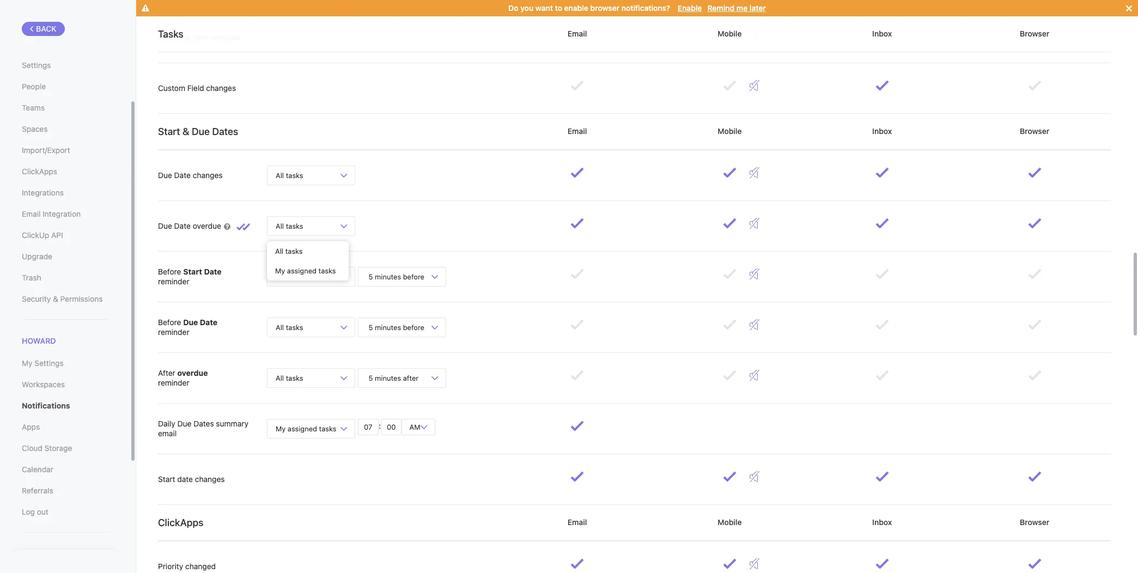 Task type: vqa. For each thing, say whether or not it's contained in the screenshot.
the rightmost Home
no



Task type: describe. For each thing, give the bounding box(es) containing it.
howard
[[22, 336, 56, 345]]

reminder for start date
[[158, 277, 189, 286]]

resolved
[[210, 33, 240, 42]]

settings link
[[22, 56, 108, 75]]

my settings link
[[22, 354, 108, 373]]

date
[[177, 474, 193, 484]]

integrations
[[22, 188, 64, 197]]

workspaces link
[[22, 375, 108, 394]]

teams link
[[22, 99, 108, 117]]

enable
[[564, 3, 588, 13]]

integration
[[43, 209, 81, 218]]

1 vertical spatial assigned
[[288, 424, 317, 433]]

start inside before start date reminder
[[183, 267, 202, 276]]

integrations link
[[22, 184, 108, 202]]

do
[[508, 3, 518, 13]]

0 vertical spatial dates
[[212, 126, 238, 137]]

minutes for overdue
[[375, 373, 401, 382]]

referrals link
[[22, 482, 108, 500]]

after overdue reminder
[[158, 368, 208, 387]]

before for before start date reminder
[[158, 267, 181, 276]]

upgrade link
[[22, 247, 108, 266]]

notifications
[[22, 401, 70, 410]]

browser for clickapps
[[1018, 518, 1051, 527]]

2 off image from the top
[[750, 218, 760, 229]]

log out link
[[22, 503, 108, 522]]

reminder inside after overdue reminder
[[158, 378, 189, 387]]

me
[[737, 3, 748, 13]]

remind
[[707, 3, 735, 13]]

due inside the daily due dates summary email
[[177, 419, 191, 428]]

notifications link
[[22, 397, 108, 415]]

back
[[36, 24, 56, 33]]

security
[[22, 294, 51, 303]]

referrals
[[22, 486, 53, 495]]

people link
[[22, 77, 108, 96]]

daily
[[158, 419, 175, 428]]

priority
[[158, 562, 183, 571]]

0 vertical spatial my
[[275, 266, 285, 275]]

before for before due date reminder
[[158, 318, 181, 327]]

4 off image from the top
[[750, 558, 760, 569]]

browser
[[590, 3, 620, 13]]

upgrade
[[22, 252, 52, 261]]

api
[[51, 230, 63, 240]]

0 vertical spatial assigned
[[287, 266, 317, 275]]

import/export
[[22, 145, 70, 155]]

5 minutes before for start date
[[367, 272, 426, 281]]

before due date reminder
[[158, 318, 217, 337]]

people
[[22, 82, 46, 91]]

due inside before due date reminder
[[183, 318, 198, 327]]

am
[[408, 423, 422, 431]]

storage
[[44, 444, 72, 453]]

start for date
[[158, 474, 175, 484]]

you
[[520, 3, 534, 13]]

trash link
[[22, 269, 108, 287]]

log
[[22, 507, 35, 517]]

cloud storage
[[22, 444, 72, 453]]

browser for start & due dates
[[1018, 126, 1051, 136]]

5 for due date
[[369, 323, 373, 332]]

date inside before due date reminder
[[200, 318, 217, 327]]

mobile for tasks
[[716, 29, 744, 38]]

enable
[[678, 3, 702, 13]]

field
[[187, 83, 204, 93]]

cloud storage link
[[22, 439, 108, 458]]

changes for custom field changes
[[206, 83, 236, 93]]

5 minutes after
[[367, 373, 421, 382]]

changes for start date changes
[[195, 474, 225, 484]]

start date changes
[[158, 474, 225, 484]]

email integration link
[[22, 205, 108, 223]]

calendar
[[22, 465, 53, 474]]

later
[[750, 3, 766, 13]]

after
[[158, 368, 175, 377]]

clickup
[[22, 230, 49, 240]]

item
[[193, 33, 208, 42]]

clickup api
[[22, 230, 63, 240]]

changes for due date changes
[[193, 170, 223, 180]]

want
[[536, 3, 553, 13]]

reminder for due date
[[158, 327, 189, 337]]

email for tasks
[[566, 29, 589, 38]]

calendar link
[[22, 460, 108, 479]]

workspaces
[[22, 380, 65, 389]]

start for &
[[158, 126, 180, 137]]

0 vertical spatial overdue
[[193, 221, 221, 230]]



Task type: locate. For each thing, give the bounding box(es) containing it.
2 off image from the top
[[750, 167, 760, 178]]

email
[[158, 429, 177, 438]]

0 vertical spatial mobile
[[716, 29, 744, 38]]

overdue down due date changes
[[193, 221, 221, 230]]

overdue right after
[[177, 368, 208, 377]]

date up before start date reminder
[[174, 221, 191, 230]]

1 horizontal spatial clickapps
[[158, 517, 203, 528]]

3 minutes from the top
[[375, 373, 401, 382]]

1 vertical spatial my assigned tasks
[[276, 424, 336, 433]]

1 horizontal spatial &
[[183, 126, 189, 137]]

before for start date
[[403, 272, 424, 281]]

reminder up before due date reminder
[[158, 277, 189, 286]]

1 before from the top
[[403, 272, 424, 281]]

notifications?
[[622, 3, 670, 13]]

1 browser from the top
[[1018, 29, 1051, 38]]

None text field
[[358, 419, 379, 435]]

before
[[158, 267, 181, 276], [158, 318, 181, 327]]

0 vertical spatial settings
[[22, 60, 51, 70]]

2 vertical spatial inbox
[[870, 518, 894, 527]]

1 5 minutes before from the top
[[367, 272, 426, 281]]

1 inbox from the top
[[870, 29, 894, 38]]

changed
[[185, 562, 216, 571]]

2 5 minutes before from the top
[[367, 323, 426, 332]]

browser for tasks
[[1018, 29, 1051, 38]]

5 minutes before
[[367, 272, 426, 281], [367, 323, 426, 332]]

2 mobile from the top
[[716, 126, 744, 136]]

1 vertical spatial before
[[158, 318, 181, 327]]

changes right field
[[206, 83, 236, 93]]

0 vertical spatial 5 minutes before
[[367, 272, 426, 281]]

1 vertical spatial 5 minutes before
[[367, 323, 426, 332]]

0 vertical spatial clickapps
[[22, 167, 57, 176]]

security & permissions
[[22, 294, 103, 303]]

date down start & due dates
[[174, 170, 191, 180]]

checklist item resolved
[[158, 33, 240, 42]]

spaces
[[22, 124, 48, 133]]

3 reminder from the top
[[158, 378, 189, 387]]

mobile for clickapps
[[716, 518, 744, 527]]

2 5 from the top
[[369, 323, 373, 332]]

reminder
[[158, 277, 189, 286], [158, 327, 189, 337], [158, 378, 189, 387]]

changes
[[206, 83, 236, 93], [193, 170, 223, 180], [195, 474, 225, 484]]

1 vertical spatial &
[[53, 294, 58, 303]]

5 for start date
[[369, 272, 373, 281]]

2 inbox from the top
[[870, 126, 894, 136]]

out
[[37, 507, 48, 517]]

3 off image from the top
[[750, 370, 760, 381]]

before inside before start date reminder
[[158, 267, 181, 276]]

my settings
[[22, 359, 64, 368]]

trash
[[22, 273, 41, 282]]

before
[[403, 272, 424, 281], [403, 323, 424, 332]]

minutes for due date
[[375, 323, 401, 332]]

settings
[[22, 60, 51, 70], [34, 359, 64, 368]]

& up due date changes
[[183, 126, 189, 137]]

1 vertical spatial minutes
[[375, 323, 401, 332]]

1 vertical spatial 5
[[369, 323, 373, 332]]

& for start
[[183, 126, 189, 137]]

1 vertical spatial start
[[183, 267, 202, 276]]

minutes
[[375, 272, 401, 281], [375, 323, 401, 332], [375, 373, 401, 382]]

reminder up after
[[158, 327, 189, 337]]

1 vertical spatial reminder
[[158, 327, 189, 337]]

tasks
[[158, 28, 183, 40]]

inbox for tasks
[[870, 29, 894, 38]]

0 vertical spatial start
[[158, 126, 180, 137]]

1 vertical spatial overdue
[[177, 368, 208, 377]]

2 vertical spatial changes
[[195, 474, 225, 484]]

start & due dates
[[158, 126, 238, 137]]

clickapps down date
[[158, 517, 203, 528]]

mobile for start & due dates
[[716, 126, 744, 136]]

settings up people
[[22, 60, 51, 70]]

0 horizontal spatial clickapps
[[22, 167, 57, 176]]

before down before start date reminder
[[158, 318, 181, 327]]

date inside before start date reminder
[[204, 267, 222, 276]]

1 vertical spatial browser
[[1018, 126, 1051, 136]]

3 inbox from the top
[[870, 518, 894, 527]]

5
[[369, 272, 373, 281], [369, 323, 373, 332], [369, 373, 373, 382]]

priority changed
[[158, 562, 216, 571]]

my assigned tasks
[[275, 266, 336, 275], [276, 424, 336, 433]]

2 before from the top
[[403, 323, 424, 332]]

after
[[403, 373, 419, 382]]

mobile
[[716, 29, 744, 38], [716, 126, 744, 136], [716, 518, 744, 527]]

minutes for start date
[[375, 272, 401, 281]]

assigned
[[287, 266, 317, 275], [288, 424, 317, 433]]

2 minutes from the top
[[375, 323, 401, 332]]

2 vertical spatial browser
[[1018, 518, 1051, 527]]

all
[[276, 171, 284, 180], [276, 221, 284, 230], [275, 247, 283, 256], [276, 272, 284, 281], [276, 323, 284, 332], [276, 373, 284, 382]]

date down before start date reminder
[[200, 318, 217, 327]]

1 vertical spatial inbox
[[870, 126, 894, 136]]

dates inside the daily due dates summary email
[[194, 419, 214, 428]]

1 vertical spatial mobile
[[716, 126, 744, 136]]

back link
[[22, 22, 65, 36]]

cloud
[[22, 444, 42, 453]]

1 minutes from the top
[[375, 272, 401, 281]]

1 off image from the top
[[750, 29, 760, 40]]

start down due date overdue at the left top of page
[[183, 267, 202, 276]]

3 browser from the top
[[1018, 518, 1051, 527]]

1 off image from the top
[[750, 80, 760, 91]]

:
[[379, 421, 381, 431]]

changes right date
[[195, 474, 225, 484]]

2 vertical spatial start
[[158, 474, 175, 484]]

1 before from the top
[[158, 267, 181, 276]]

clickup api link
[[22, 226, 108, 245]]

5 off image from the top
[[750, 471, 760, 482]]

2 vertical spatial mobile
[[716, 518, 744, 527]]

1 vertical spatial dates
[[194, 419, 214, 428]]

all tasks
[[276, 171, 303, 180], [276, 221, 303, 230], [275, 247, 303, 256], [276, 272, 303, 281], [276, 323, 303, 332], [276, 373, 303, 382]]

0 vertical spatial my assigned tasks
[[275, 266, 336, 275]]

1 vertical spatial clickapps
[[158, 517, 203, 528]]

0 vertical spatial reminder
[[158, 277, 189, 286]]

email for clickapps
[[566, 518, 589, 527]]

clickapps link
[[22, 162, 108, 181]]

import/export link
[[22, 141, 108, 160]]

1 reminder from the top
[[158, 277, 189, 286]]

overdue
[[193, 221, 221, 230], [177, 368, 208, 377]]

1 vertical spatial my
[[22, 359, 32, 368]]

2 vertical spatial 5
[[369, 373, 373, 382]]

0 vertical spatial before
[[403, 272, 424, 281]]

daily due dates summary email
[[158, 419, 248, 438]]

email
[[566, 29, 589, 38], [566, 126, 589, 136], [22, 209, 41, 218], [566, 518, 589, 527]]

email for start & due dates
[[566, 126, 589, 136]]

& right security
[[53, 294, 58, 303]]

off image
[[750, 80, 760, 91], [750, 218, 760, 229], [750, 269, 760, 279], [750, 319, 760, 330], [750, 471, 760, 482]]

clickapps up integrations
[[22, 167, 57, 176]]

2 vertical spatial reminder
[[158, 378, 189, 387]]

1 vertical spatial changes
[[193, 170, 223, 180]]

1 vertical spatial before
[[403, 323, 424, 332]]

0 vertical spatial before
[[158, 267, 181, 276]]

reminder inside before start date reminder
[[158, 277, 189, 286]]

teams
[[22, 103, 45, 112]]

before for due date
[[403, 323, 424, 332]]

2 browser from the top
[[1018, 126, 1051, 136]]

do you want to enable browser notifications? enable remind me later
[[508, 3, 766, 13]]

0 vertical spatial minutes
[[375, 272, 401, 281]]

1 5 from the top
[[369, 272, 373, 281]]

browser
[[1018, 29, 1051, 38], [1018, 126, 1051, 136], [1018, 518, 1051, 527]]

overdue inside after overdue reminder
[[177, 368, 208, 377]]

0 vertical spatial 5
[[369, 272, 373, 281]]

before inside before due date reminder
[[158, 318, 181, 327]]

start left date
[[158, 474, 175, 484]]

0 vertical spatial changes
[[206, 83, 236, 93]]

0 vertical spatial inbox
[[870, 29, 894, 38]]

custom
[[158, 83, 185, 93]]

off image
[[750, 29, 760, 40], [750, 167, 760, 178], [750, 370, 760, 381], [750, 558, 760, 569]]

apps
[[22, 422, 40, 432]]

inbox for start & due dates
[[870, 126, 894, 136]]

& for security
[[53, 294, 58, 303]]

None text field
[[381, 419, 402, 435]]

5 for overdue
[[369, 373, 373, 382]]

due date overdue
[[158, 221, 223, 230]]

start down custom
[[158, 126, 180, 137]]

spaces link
[[22, 120, 108, 138]]

inbox for clickapps
[[870, 518, 894, 527]]

apps link
[[22, 418, 108, 437]]

2 vertical spatial my
[[276, 424, 286, 433]]

security & permissions link
[[22, 290, 108, 308]]

0 horizontal spatial &
[[53, 294, 58, 303]]

inbox
[[870, 29, 894, 38], [870, 126, 894, 136], [870, 518, 894, 527]]

3 mobile from the top
[[716, 518, 744, 527]]

3 5 from the top
[[369, 373, 373, 382]]

reminder inside before due date reminder
[[158, 327, 189, 337]]

3 off image from the top
[[750, 269, 760, 279]]

settings up workspaces
[[34, 359, 64, 368]]

before start date reminder
[[158, 267, 222, 286]]

summary
[[216, 419, 248, 428]]

2 reminder from the top
[[158, 327, 189, 337]]

clickapps
[[22, 167, 57, 176], [158, 517, 203, 528]]

4 off image from the top
[[750, 319, 760, 330]]

log out
[[22, 507, 48, 517]]

before down due date overdue at the left top of page
[[158, 267, 181, 276]]

due date changes
[[158, 170, 223, 180]]

&
[[183, 126, 189, 137], [53, 294, 58, 303]]

date down due date overdue at the left top of page
[[204, 267, 222, 276]]

5 minutes before for due date
[[367, 323, 426, 332]]

0 vertical spatial browser
[[1018, 29, 1051, 38]]

1 mobile from the top
[[716, 29, 744, 38]]

email integration
[[22, 209, 81, 218]]

changes down start & due dates
[[193, 170, 223, 180]]

dates
[[212, 126, 238, 137], [194, 419, 214, 428]]

dates down custom field changes
[[212, 126, 238, 137]]

reminder down after
[[158, 378, 189, 387]]

custom field changes
[[158, 83, 236, 93]]

permissions
[[60, 294, 103, 303]]

1 vertical spatial settings
[[34, 359, 64, 368]]

2 before from the top
[[158, 318, 181, 327]]

date
[[174, 170, 191, 180], [174, 221, 191, 230], [204, 267, 222, 276], [200, 318, 217, 327]]

dates left summary
[[194, 419, 214, 428]]

checklist
[[158, 33, 191, 42]]

tasks
[[286, 171, 303, 180], [286, 221, 303, 230], [285, 247, 303, 256], [319, 266, 336, 275], [286, 272, 303, 281], [286, 323, 303, 332], [286, 373, 303, 382], [319, 424, 336, 433]]

2 vertical spatial minutes
[[375, 373, 401, 382]]

to
[[555, 3, 562, 13]]

0 vertical spatial &
[[183, 126, 189, 137]]



